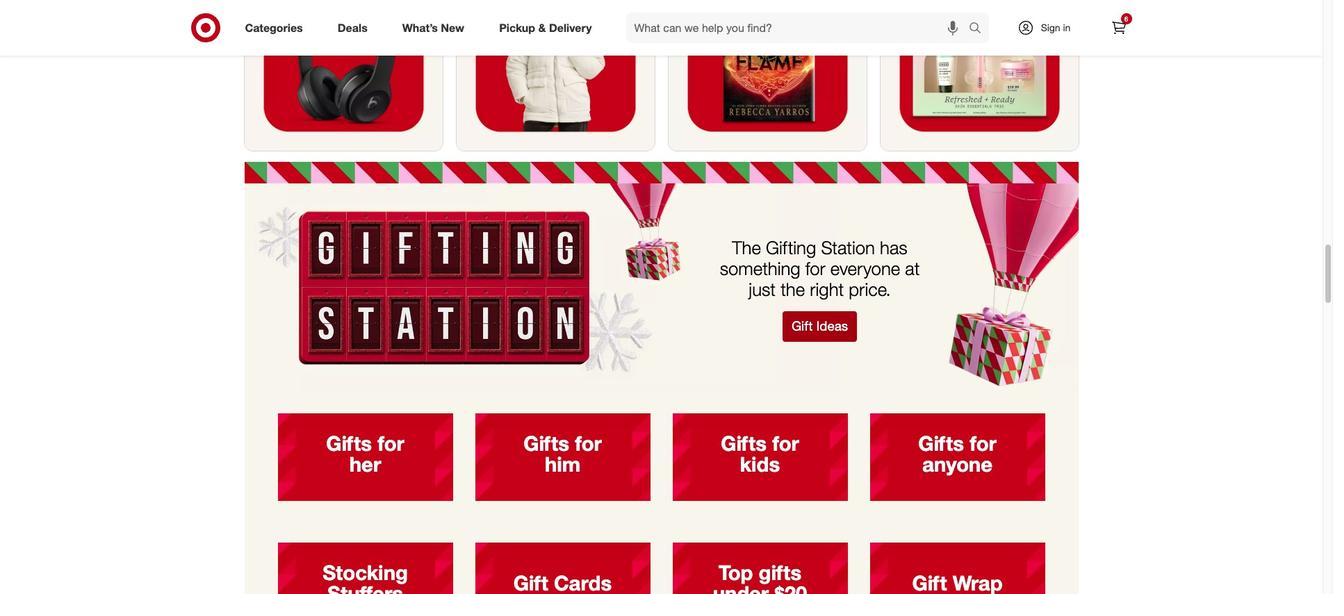 Task type: locate. For each thing, give the bounding box(es) containing it.
gifts inside gifts for anyone
[[918, 431, 964, 456]]

3 gifts from the left
[[721, 431, 767, 456]]

for for gifts for anyone
[[970, 431, 997, 456]]

station
[[821, 237, 875, 258]]

1 gifts from the left
[[326, 431, 372, 456]]

gifts inside gifts for him
[[524, 431, 569, 456]]

ideas
[[816, 319, 848, 334]]

gifts for her
[[326, 431, 404, 477]]

for
[[806, 258, 826, 279], [378, 431, 404, 456], [575, 431, 602, 456], [772, 431, 799, 456], [970, 431, 997, 456]]

2 gifts from the left
[[524, 431, 569, 456]]

has
[[880, 237, 908, 258]]

6 link
[[1104, 13, 1134, 43]]

her
[[349, 452, 381, 477]]

for inside gifts for anyone
[[970, 431, 997, 456]]

right
[[810, 279, 844, 300]]

gift
[[792, 319, 813, 334]]

sign
[[1041, 22, 1061, 33]]

gifts for anyone
[[918, 431, 997, 477]]

everyone
[[831, 258, 900, 279]]

the
[[781, 279, 805, 300]]

him
[[545, 452, 581, 477]]

search button
[[962, 13, 996, 46]]

search
[[962, 22, 996, 36]]

pickup
[[499, 21, 535, 34]]

4 gifts from the left
[[918, 431, 964, 456]]

just
[[749, 279, 776, 300]]

pickup & delivery link
[[487, 13, 609, 43]]

gifts
[[326, 431, 372, 456], [524, 431, 569, 456], [721, 431, 767, 456], [918, 431, 964, 456]]

gifts for kids
[[721, 431, 799, 477]]

gifts for kids
[[721, 431, 767, 456]]

gifts inside gifts for her
[[326, 431, 372, 456]]

for inside gifts for her
[[378, 431, 404, 456]]

for for gifts for her
[[378, 431, 404, 456]]

price.
[[849, 279, 891, 300]]

something
[[720, 258, 801, 279]]

new
[[441, 21, 465, 34]]

What can we help you find? suggestions appear below search field
[[626, 13, 972, 43]]

gifts for him
[[524, 431, 602, 477]]

for inside gifts for kids
[[772, 431, 799, 456]]

gifts inside gifts for kids
[[721, 431, 767, 456]]

deals link
[[326, 13, 385, 43]]

kids
[[740, 452, 780, 477]]

gift ideas button
[[783, 311, 857, 342]]

for inside gifts for him
[[575, 431, 602, 456]]

top gifts under $20 link
[[661, 532, 859, 594]]

the gifting station has something for everyone at just the right price.
[[720, 237, 920, 300]]

categories link
[[233, 13, 320, 43]]

stocking stuffers
[[323, 561, 408, 594]]

gifting
[[766, 237, 816, 258]]

top
[[719, 561, 753, 586]]



Task type: describe. For each thing, give the bounding box(es) containing it.
6
[[1125, 15, 1128, 23]]

stocking
[[323, 561, 408, 586]]

deals
[[338, 21, 368, 34]]

what's new
[[402, 21, 465, 34]]

gifts for anyone link
[[859, 403, 1056, 510]]

for for gifts for kids
[[772, 431, 799, 456]]

stocking stuffers link
[[267, 532, 464, 594]]

anyone
[[923, 452, 993, 477]]

for inside the gifting station has something for everyone at just the right price.
[[806, 258, 826, 279]]

gifts for him
[[524, 431, 569, 456]]

in
[[1063, 22, 1071, 33]]

pickup & delivery
[[499, 21, 592, 34]]

gift ideas
[[792, 319, 848, 334]]

for for gifts for him
[[575, 431, 602, 456]]

what's new link
[[391, 13, 482, 43]]

the
[[732, 237, 761, 258]]

top gifts under $20
[[713, 561, 807, 594]]

what's
[[402, 21, 438, 34]]

$20
[[775, 581, 807, 594]]

delivery
[[549, 21, 592, 34]]

gifts for her
[[326, 431, 372, 456]]

sign in link
[[1006, 13, 1093, 43]]

categories
[[245, 21, 303, 34]]

&
[[538, 21, 546, 34]]

stuffers
[[327, 581, 403, 594]]

under
[[713, 581, 769, 594]]

gifts
[[759, 561, 802, 586]]

at
[[905, 258, 920, 279]]

sign in
[[1041, 22, 1071, 33]]



Task type: vqa. For each thing, say whether or not it's contained in the screenshot.
Account
no



